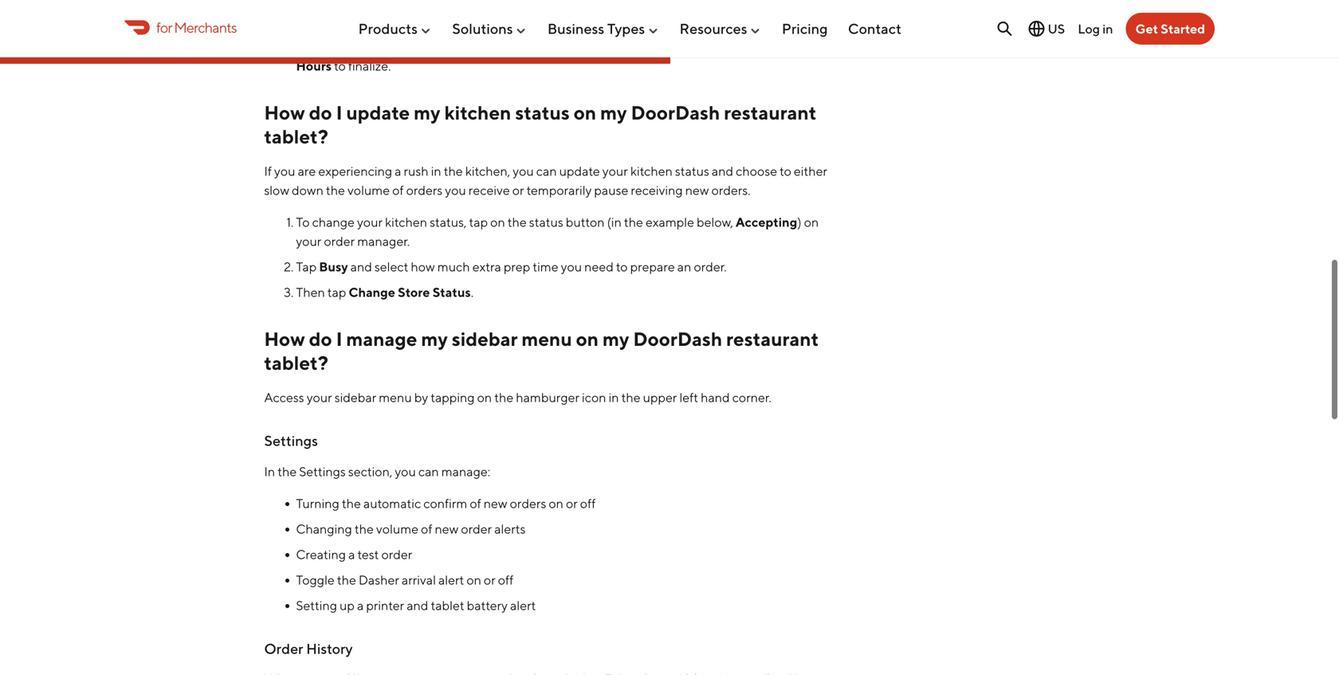 Task type: locate. For each thing, give the bounding box(es) containing it.
1 horizontal spatial off
[[580, 496, 596, 511]]

1 vertical spatial off
[[498, 572, 514, 587]]

i left the manage
[[336, 328, 342, 351]]

resources link
[[680, 14, 762, 44]]

volume inside if you are experiencing a rush in the kitchen, you can update your kitchen status and choose to either slow down the volume of orders you receive or temporarily pause receiving new orders.
[[348, 183, 390, 198]]

tablet? inside how do i manage my sidebar menu on my doordash restaurant tablet?
[[264, 352, 328, 374]]

then tap change store status .
[[296, 285, 474, 300]]

then
[[296, 285, 325, 300]]

1 vertical spatial volume
[[376, 521, 419, 536]]

. left next
[[500, 14, 502, 29]]

0 horizontal spatial for
[[156, 19, 172, 36]]

the down receive
[[508, 215, 527, 230]]

0 vertical spatial a
[[395, 164, 401, 179]]

menu up hamburger
[[522, 328, 572, 351]]

settings up in
[[264, 432, 318, 449]]

i inside how do i manage my sidebar menu on my doordash restaurant tablet?
[[336, 328, 342, 351]]

hand
[[701, 390, 730, 405]]

1 vertical spatial sidebar
[[335, 390, 377, 405]]

1 horizontal spatial can
[[536, 164, 557, 179]]

new left orders.
[[686, 183, 709, 198]]

update inside if you are experiencing a rush in the kitchen, you can update your kitchen status and choose to either slow down the volume of orders you receive or temporarily pause receiving new orders.
[[559, 164, 600, 179]]

tablet? up are
[[264, 125, 328, 148]]

by
[[414, 390, 428, 405]]

0 vertical spatial in
[[1103, 21, 1114, 36]]

creating a test order
[[296, 547, 412, 562]]

orders
[[406, 183, 443, 198], [510, 496, 546, 511]]

0 horizontal spatial can
[[418, 464, 439, 479]]

hours
[[296, 58, 332, 73]]

restaurant
[[724, 101, 817, 124], [727, 328, 819, 351]]

1 horizontal spatial order
[[381, 547, 412, 562]]

1 horizontal spatial of
[[421, 521, 433, 536]]

kitchen up receiving
[[631, 164, 673, 179]]

2 how from the top
[[264, 328, 305, 351]]

do for manage
[[309, 328, 332, 351]]

2 horizontal spatial in
[[1103, 21, 1114, 36]]

1 vertical spatial restaurant
[[727, 328, 819, 351]]

in inside if you are experiencing a rush in the kitchen, you can update your kitchen status and choose to either slow down the volume of orders you receive or temporarily pause receiving new orders.
[[431, 164, 441, 179]]

menu left by on the bottom left of page
[[379, 390, 412, 405]]

pause
[[594, 183, 629, 198]]

0 vertical spatial store
[[431, 14, 463, 29]]

how
[[264, 101, 305, 124], [264, 328, 305, 351]]

1 how from the top
[[264, 101, 305, 124]]

store down how
[[398, 285, 430, 300]]

alert
[[439, 572, 464, 587], [510, 598, 536, 613]]

1 vertical spatial orders
[[510, 496, 546, 511]]

restaurant inside how do i update my kitchen status on my doordash restaurant tablet?
[[724, 101, 817, 124]]

turning
[[296, 496, 340, 511]]

tapping
[[431, 390, 475, 405]]

sidebar inside how do i manage my sidebar menu on my doordash restaurant tablet?
[[452, 328, 518, 351]]

1 vertical spatial how
[[264, 328, 305, 351]]

order down change
[[324, 234, 355, 249]]

in right rush
[[431, 164, 441, 179]]

0 horizontal spatial in
[[431, 164, 441, 179]]

0 vertical spatial tap
[[505, 14, 525, 29]]

printer
[[366, 598, 404, 613]]

0 vertical spatial sidebar
[[452, 328, 518, 351]]

1 horizontal spatial for
[[413, 14, 429, 29]]

off
[[580, 496, 596, 511], [498, 572, 514, 587]]

can up confirm
[[418, 464, 439, 479]]

1 i from the top
[[336, 101, 342, 124]]

do
[[309, 101, 332, 124], [309, 328, 332, 351]]

do down then
[[309, 328, 332, 351]]

order for creating a test order
[[381, 547, 412, 562]]

1 horizontal spatial orders
[[510, 496, 546, 511]]

volume down experiencing
[[348, 183, 390, 198]]

and inside if you are experiencing a rush in the kitchen, you can update your kitchen status and choose to either slow down the volume of orders you receive or temporarily pause receiving new orders.
[[712, 164, 734, 179]]

1 vertical spatial store
[[398, 285, 430, 300]]

0 vertical spatial update
[[346, 101, 410, 124]]

1 horizontal spatial sidebar
[[452, 328, 518, 351]]

0 horizontal spatial tap
[[328, 285, 346, 300]]

status,
[[430, 215, 467, 230]]

on inside ) on your order manager.
[[804, 215, 819, 230]]

your down to
[[296, 234, 322, 249]]

order inside ) on your order manager.
[[324, 234, 355, 249]]

1 vertical spatial or
[[566, 496, 578, 511]]

for right 2
[[413, 14, 429, 29]]

the left hamburger
[[495, 390, 514, 405]]

confirm
[[424, 496, 467, 511]]

finalize.
[[348, 58, 391, 73]]

update down finalize. on the top left of the page
[[346, 101, 410, 124]]

update inside how do i update my kitchen status on my doordash restaurant tablet?
[[346, 101, 410, 124]]

sidebar down the manage
[[335, 390, 377, 405]]

0 horizontal spatial alert
[[439, 572, 464, 587]]

2 horizontal spatial a
[[395, 164, 401, 179]]

repeat steps 1 and 2 for store close . tap next to continue.
[[296, 14, 627, 29]]

update up temporarily
[[559, 164, 600, 179]]

order left the alerts
[[461, 521, 492, 536]]

can inside if you are experiencing a rush in the kitchen, you can update your kitchen status and choose to either slow down the volume of orders you receive or temporarily pause receiving new orders.
[[536, 164, 557, 179]]

kitchen
[[445, 101, 511, 124], [631, 164, 673, 179], [385, 215, 427, 230]]

your up pause
[[603, 164, 628, 179]]

0 vertical spatial orders
[[406, 183, 443, 198]]

1 horizontal spatial kitchen
[[445, 101, 511, 124]]

upper
[[643, 390, 677, 405]]

2 vertical spatial a
[[357, 598, 364, 613]]

0 horizontal spatial new
[[435, 521, 459, 536]]

kitchen inside how do i update my kitchen status on my doordash restaurant tablet?
[[445, 101, 511, 124]]

0 vertical spatial restaurant
[[724, 101, 817, 124]]

new up the alerts
[[484, 496, 508, 511]]

0 vertical spatial do
[[309, 101, 332, 124]]

changing the volume of new order alerts
[[296, 521, 526, 536]]

volume down automatic
[[376, 521, 419, 536]]

globe line image
[[1027, 19, 1047, 38]]

0 horizontal spatial sidebar
[[335, 390, 377, 405]]

log in
[[1078, 21, 1114, 36]]

status down temporarily
[[529, 215, 564, 230]]

2 vertical spatial status
[[529, 215, 564, 230]]

status up receiving
[[675, 164, 710, 179]]

the up test
[[355, 521, 374, 536]]

battery
[[467, 598, 508, 613]]

for inside for merchants link
[[156, 19, 172, 36]]

to
[[296, 215, 310, 230]]

tap left next
[[505, 14, 525, 29]]

1 horizontal spatial tap
[[505, 14, 525, 29]]

status
[[433, 285, 471, 300]]

on inside how do i update my kitchen status on my doordash restaurant tablet?
[[574, 101, 597, 124]]

either
[[794, 164, 828, 179]]

alert right battery on the bottom
[[510, 598, 536, 613]]

new
[[686, 183, 709, 198], [484, 496, 508, 511], [435, 521, 459, 536]]

1 horizontal spatial update
[[559, 164, 600, 179]]

1 horizontal spatial alert
[[510, 598, 536, 613]]

my up icon
[[603, 328, 630, 351]]

your
[[603, 164, 628, 179], [357, 215, 383, 230], [296, 234, 322, 249], [307, 390, 332, 405]]

how down then
[[264, 328, 305, 351]]

restaurant inside how do i manage my sidebar menu on my doordash restaurant tablet?
[[727, 328, 819, 351]]

1 vertical spatial a
[[349, 547, 355, 562]]

0 vertical spatial order
[[324, 234, 355, 249]]

how for how do i update my kitchen status on my doordash restaurant tablet?
[[264, 101, 305, 124]]

1 vertical spatial in
[[431, 164, 441, 179]]

i down the to finalize.
[[336, 101, 342, 124]]

orders.
[[712, 183, 751, 198]]

your up "manager."
[[357, 215, 383, 230]]

0 vertical spatial of
[[392, 183, 404, 198]]

your right access
[[307, 390, 332, 405]]

and up orders.
[[712, 164, 734, 179]]

0 vertical spatial doordash
[[631, 101, 720, 124]]

restaurant up "corner."
[[727, 328, 819, 351]]

0 horizontal spatial update
[[346, 101, 410, 124]]

down
[[292, 183, 324, 198]]

0 vertical spatial new
[[686, 183, 709, 198]]

kitchen up kitchen,
[[445, 101, 511, 124]]

1 do from the top
[[309, 101, 332, 124]]

how inside how do i manage my sidebar menu on my doordash restaurant tablet?
[[264, 328, 305, 351]]

restaurant for how do i manage my sidebar menu on my doordash restaurant tablet?
[[727, 328, 819, 351]]

1 horizontal spatial .
[[500, 14, 502, 29]]

the up up
[[337, 572, 356, 587]]

order for ) on your order manager.
[[324, 234, 355, 249]]

you up automatic
[[395, 464, 416, 479]]

on
[[574, 101, 597, 124], [491, 215, 505, 230], [804, 215, 819, 230], [576, 328, 599, 351], [477, 390, 492, 405], [549, 496, 564, 511], [467, 572, 482, 587]]

if you are experiencing a rush in the kitchen, you can update your kitchen status and choose to either slow down the volume of orders you receive or temporarily pause receiving new orders.
[[264, 164, 828, 198]]

tablet? up access
[[264, 352, 328, 374]]

1 vertical spatial alert
[[510, 598, 536, 613]]

2 vertical spatial of
[[421, 521, 433, 536]]

resources
[[680, 20, 748, 37]]

orders up the alerts
[[510, 496, 546, 511]]

how down hours
[[264, 101, 305, 124]]

do down hours
[[309, 101, 332, 124]]

0 horizontal spatial tap
[[296, 259, 317, 274]]

restaurant up choose
[[724, 101, 817, 124]]

the
[[444, 164, 463, 179], [326, 183, 345, 198], [508, 215, 527, 230], [624, 215, 643, 230], [495, 390, 514, 405], [622, 390, 641, 405], [278, 464, 297, 479], [342, 496, 361, 511], [355, 521, 374, 536], [337, 572, 356, 587]]

contact link
[[848, 14, 902, 44]]

get started
[[1136, 21, 1206, 36]]

alert up tablet
[[439, 572, 464, 587]]

of down confirm
[[421, 521, 433, 536]]

do inside how do i update my kitchen status on my doordash restaurant tablet?
[[309, 101, 332, 124]]

tablet?
[[264, 125, 328, 148], [264, 352, 328, 374]]

started
[[1161, 21, 1206, 36]]

1 vertical spatial order
[[461, 521, 492, 536]]

status down confirm special hours
[[515, 101, 570, 124]]

.
[[500, 14, 502, 29], [471, 285, 474, 300]]

order up toggle the dasher arrival alert on or off
[[381, 547, 412, 562]]

in
[[1103, 21, 1114, 36], [431, 164, 441, 179], [609, 390, 619, 405]]

1 vertical spatial tap
[[328, 285, 346, 300]]

1 horizontal spatial menu
[[522, 328, 572, 351]]

in right log
[[1103, 21, 1114, 36]]

1 horizontal spatial in
[[609, 390, 619, 405]]

1 vertical spatial update
[[559, 164, 600, 179]]

menu inside how do i manage my sidebar menu on my doordash restaurant tablet?
[[522, 328, 572, 351]]

pricing
[[782, 20, 828, 37]]

2 do from the top
[[309, 328, 332, 351]]

1 vertical spatial kitchen
[[631, 164, 673, 179]]

on inside how do i manage my sidebar menu on my doordash restaurant tablet?
[[576, 328, 599, 351]]

log in link
[[1078, 21, 1114, 36]]

0 horizontal spatial menu
[[379, 390, 412, 405]]

store left close
[[431, 14, 463, 29]]

0 horizontal spatial order
[[324, 234, 355, 249]]

do inside how do i manage my sidebar menu on my doordash restaurant tablet?
[[309, 328, 332, 351]]

how inside how do i update my kitchen status on my doordash restaurant tablet?
[[264, 101, 305, 124]]

a left rush
[[395, 164, 401, 179]]

update
[[346, 101, 410, 124], [559, 164, 600, 179]]

1 vertical spatial new
[[484, 496, 508, 511]]

2 i from the top
[[336, 328, 342, 351]]

order
[[324, 234, 355, 249], [461, 521, 492, 536], [381, 547, 412, 562]]

products
[[358, 20, 418, 37]]

confirm special hours
[[296, 39, 825, 73]]

new down turning the automatic confirm of new orders on or off
[[435, 521, 459, 536]]

1 vertical spatial i
[[336, 328, 342, 351]]

of
[[392, 183, 404, 198], [470, 496, 481, 511], [421, 521, 433, 536]]

1 tablet? from the top
[[264, 125, 328, 148]]

if
[[264, 164, 272, 179]]

2 horizontal spatial new
[[686, 183, 709, 198]]

i inside how do i update my kitchen status on my doordash restaurant tablet?
[[336, 101, 342, 124]]

0 vertical spatial off
[[580, 496, 596, 511]]

1 vertical spatial can
[[418, 464, 439, 479]]

2 vertical spatial order
[[381, 547, 412, 562]]

tap down busy
[[328, 285, 346, 300]]

2 tablet? from the top
[[264, 352, 328, 374]]

select
[[375, 259, 409, 274]]

new inside if you are experiencing a rush in the kitchen, you can update your kitchen status and choose to either slow down the volume of orders you receive or temporarily pause receiving new orders.
[[686, 183, 709, 198]]

0 vertical spatial how
[[264, 101, 305, 124]]

1 horizontal spatial or
[[513, 183, 524, 198]]

2 horizontal spatial order
[[461, 521, 492, 536]]

menu
[[522, 328, 572, 351], [379, 390, 412, 405]]

for left 'merchants'
[[156, 19, 172, 36]]

you
[[274, 164, 295, 179], [513, 164, 534, 179], [445, 183, 466, 198], [561, 259, 582, 274], [395, 464, 416, 479]]

how for how do i manage my sidebar menu on my doordash restaurant tablet?
[[264, 328, 305, 351]]

1 vertical spatial status
[[675, 164, 710, 179]]

log
[[1078, 21, 1100, 36]]

of inside if you are experiencing a rush in the kitchen, you can update your kitchen status and choose to either slow down the volume of orders you receive or temporarily pause receiving new orders.
[[392, 183, 404, 198]]

0 horizontal spatial orders
[[406, 183, 443, 198]]

and
[[379, 14, 401, 29], [712, 164, 734, 179], [351, 259, 372, 274], [407, 598, 429, 613]]

section,
[[348, 464, 393, 479]]

2 horizontal spatial kitchen
[[631, 164, 673, 179]]

tablet? for how do i update my kitchen status on my doordash restaurant tablet?
[[264, 125, 328, 148]]

my down confirm special hours
[[601, 101, 627, 124]]

to left either
[[780, 164, 792, 179]]

2 horizontal spatial of
[[470, 496, 481, 511]]

0 horizontal spatial .
[[471, 285, 474, 300]]

1 vertical spatial of
[[470, 496, 481, 511]]

orders down rush
[[406, 183, 443, 198]]

you right kitchen,
[[513, 164, 534, 179]]

in the settings section, you can manage:
[[264, 464, 490, 479]]

) on your order manager.
[[296, 215, 819, 249]]

my up rush
[[414, 101, 441, 124]]

tap
[[505, 14, 525, 29], [296, 259, 317, 274]]

. down extra
[[471, 285, 474, 300]]

in
[[264, 464, 275, 479]]

a right up
[[357, 598, 364, 613]]

0 vertical spatial menu
[[522, 328, 572, 351]]

tap
[[469, 215, 488, 230], [328, 285, 346, 300]]

0 vertical spatial volume
[[348, 183, 390, 198]]

1 vertical spatial menu
[[379, 390, 412, 405]]

for merchants link
[[124, 17, 237, 38]]

1 vertical spatial doordash
[[633, 328, 723, 351]]

business types link
[[548, 14, 660, 44]]

status inside how do i update my kitchen status on my doordash restaurant tablet?
[[515, 101, 570, 124]]

to
[[560, 14, 571, 29], [334, 58, 346, 73], [780, 164, 792, 179], [616, 259, 628, 274]]

can up temporarily
[[536, 164, 557, 179]]

kitchen up "manager."
[[385, 215, 427, 230]]

tablet? inside how do i update my kitchen status on my doordash restaurant tablet?
[[264, 125, 328, 148]]

2 vertical spatial in
[[609, 390, 619, 405]]

confirm
[[731, 39, 780, 54]]

to change your kitchen status, tap on the status button (in the example below, accepting
[[296, 215, 798, 230]]

tap right status,
[[469, 215, 488, 230]]

in right icon
[[609, 390, 619, 405]]

of right confirm
[[470, 496, 481, 511]]

0 vertical spatial can
[[536, 164, 557, 179]]

need
[[585, 259, 614, 274]]

a inside if you are experiencing a rush in the kitchen, you can update your kitchen status and choose to either slow down the volume of orders you receive or temporarily pause receiving new orders.
[[395, 164, 401, 179]]

i
[[336, 101, 342, 124], [336, 328, 342, 351]]

0 vertical spatial status
[[515, 101, 570, 124]]

close
[[466, 14, 500, 29]]

can
[[536, 164, 557, 179], [418, 464, 439, 479]]

1 vertical spatial do
[[309, 328, 332, 351]]

0 vertical spatial or
[[513, 183, 524, 198]]

doordash for menu
[[633, 328, 723, 351]]

sidebar down status
[[452, 328, 518, 351]]

of down rush
[[392, 183, 404, 198]]

doordash inside how do i manage my sidebar menu on my doordash restaurant tablet?
[[633, 328, 723, 351]]

0 horizontal spatial or
[[484, 572, 496, 587]]

choose
[[736, 164, 778, 179]]

0 horizontal spatial of
[[392, 183, 404, 198]]

i for update
[[336, 101, 342, 124]]

a left test
[[349, 547, 355, 562]]

kitchen inside if you are experiencing a rush in the kitchen, you can update your kitchen status and choose to either slow down the volume of orders you receive or temporarily pause receiving new orders.
[[631, 164, 673, 179]]

the left kitchen,
[[444, 164, 463, 179]]

toggle
[[296, 572, 335, 587]]

prepare
[[630, 259, 675, 274]]

tap up then
[[296, 259, 317, 274]]

busy
[[319, 259, 348, 274]]

0 vertical spatial i
[[336, 101, 342, 124]]

doordash inside how do i update my kitchen status on my doordash restaurant tablet?
[[631, 101, 720, 124]]

settings up turning on the left bottom of page
[[299, 464, 346, 479]]



Task type: vqa. For each thing, say whether or not it's contained in the screenshot.
Can I Repay My Advance Early?
no



Task type: describe. For each thing, give the bounding box(es) containing it.
are
[[298, 164, 316, 179]]

us
[[1048, 21, 1065, 36]]

0 vertical spatial settings
[[264, 432, 318, 449]]

steps
[[340, 14, 370, 29]]

you right if
[[274, 164, 295, 179]]

how do i update my kitchen status on my doordash restaurant tablet?
[[264, 101, 817, 148]]

temporarily
[[527, 183, 592, 198]]

business types
[[548, 20, 645, 37]]

to inside if you are experiencing a rush in the kitchen, you can update your kitchen status and choose to either slow down the volume of orders you receive or temporarily pause receiving new orders.
[[780, 164, 792, 179]]

for merchants
[[156, 19, 237, 36]]

the right turning on the left bottom of page
[[342, 496, 361, 511]]

turning the automatic confirm of new orders on or off
[[296, 496, 596, 511]]

tap busy and select how much extra prep time you need to prepare an order.
[[296, 259, 727, 274]]

manager.
[[357, 234, 410, 249]]

business
[[548, 20, 605, 37]]

repeat
[[296, 14, 338, 29]]

access your sidebar menu by tapping on the hamburger icon in the upper left hand corner.
[[264, 390, 772, 405]]

receive
[[469, 183, 510, 198]]

2 horizontal spatial or
[[566, 496, 578, 511]]

get started button
[[1126, 13, 1215, 45]]

change
[[312, 215, 355, 230]]

you right time
[[561, 259, 582, 274]]

corner.
[[733, 390, 772, 405]]

1 vertical spatial settings
[[299, 464, 346, 479]]

accepting
[[736, 215, 798, 230]]

and right 1
[[379, 14, 401, 29]]

or inside if you are experiencing a rush in the kitchen, you can update your kitchen status and choose to either slow down the volume of orders you receive or temporarily pause receiving new orders.
[[513, 183, 524, 198]]

toggle the dasher arrival alert on or off
[[296, 572, 514, 587]]

orders inside if you are experiencing a rush in the kitchen, you can update your kitchen status and choose to either slow down the volume of orders you receive or temporarily pause receiving new orders.
[[406, 183, 443, 198]]

to right need
[[616, 259, 628, 274]]

time
[[533, 259, 559, 274]]

hamburger
[[516, 390, 580, 405]]

the right in
[[278, 464, 297, 479]]

alerts
[[495, 521, 526, 536]]

merchants
[[174, 19, 237, 36]]

up
[[340, 598, 355, 613]]

order
[[264, 640, 303, 657]]

contact
[[848, 20, 902, 37]]

kitchen,
[[465, 164, 510, 179]]

2
[[404, 14, 411, 29]]

0 horizontal spatial off
[[498, 572, 514, 587]]

the right (in
[[624, 215, 643, 230]]

and down arrival
[[407, 598, 429, 613]]

button
[[566, 215, 605, 230]]

2 vertical spatial new
[[435, 521, 459, 536]]

order.
[[694, 259, 727, 274]]

automatic
[[364, 496, 421, 511]]

special
[[782, 39, 825, 54]]

changing
[[296, 521, 352, 536]]

do for update
[[309, 101, 332, 124]]

1 horizontal spatial tap
[[469, 215, 488, 230]]

change
[[349, 285, 395, 300]]

experiencing
[[318, 164, 392, 179]]

1 horizontal spatial a
[[357, 598, 364, 613]]

status inside if you are experiencing a rush in the kitchen, you can update your kitchen status and choose to either slow down the volume of orders you receive or temporarily pause receiving new orders.
[[675, 164, 710, 179]]

to right hours
[[334, 58, 346, 73]]

left
[[680, 390, 699, 405]]

slow
[[264, 183, 289, 198]]

1 vertical spatial .
[[471, 285, 474, 300]]

1 vertical spatial tap
[[296, 259, 317, 274]]

2 vertical spatial or
[[484, 572, 496, 587]]

0 vertical spatial .
[[500, 14, 502, 29]]

prep
[[504, 259, 531, 274]]

the down experiencing
[[326, 183, 345, 198]]

your inside if you are experiencing a rush in the kitchen, you can update your kitchen status and choose to either slow down the volume of orders you receive or temporarily pause receiving new orders.
[[603, 164, 628, 179]]

to finalize.
[[332, 58, 391, 73]]

doordash for status
[[631, 101, 720, 124]]

get
[[1136, 21, 1159, 36]]

access
[[264, 390, 304, 405]]

0 horizontal spatial store
[[398, 285, 430, 300]]

creating
[[296, 547, 346, 562]]

1 horizontal spatial new
[[484, 496, 508, 511]]

rush
[[404, 164, 429, 179]]

dasher
[[359, 572, 399, 587]]

icon
[[582, 390, 606, 405]]

solutions
[[452, 20, 513, 37]]

test
[[358, 547, 379, 562]]

my down status
[[421, 328, 448, 351]]

1 horizontal spatial store
[[431, 14, 463, 29]]

receiving
[[631, 183, 683, 198]]

your inside ) on your order manager.
[[296, 234, 322, 249]]

next
[[528, 14, 557, 29]]

continue.
[[574, 14, 627, 29]]

an
[[678, 259, 692, 274]]

setting up a printer and tablet battery alert
[[296, 598, 536, 613]]

to right next
[[560, 14, 571, 29]]

(in
[[607, 215, 622, 230]]

order history
[[264, 640, 353, 657]]

and up change
[[351, 259, 372, 274]]

tablet
[[431, 598, 465, 613]]

types
[[607, 20, 645, 37]]

0 horizontal spatial a
[[349, 547, 355, 562]]

restaurant for how do i update my kitchen status on my doordash restaurant tablet?
[[724, 101, 817, 124]]

i for manage
[[336, 328, 342, 351]]

0 horizontal spatial kitchen
[[385, 215, 427, 230]]

you up status,
[[445, 183, 466, 198]]

how
[[411, 259, 435, 274]]

below,
[[697, 215, 733, 230]]

history
[[306, 640, 353, 657]]

the left "upper"
[[622, 390, 641, 405]]

0 vertical spatial alert
[[439, 572, 464, 587]]

arrival
[[402, 572, 436, 587]]

solutions link
[[452, 14, 527, 44]]

how do i manage my sidebar menu on my doordash restaurant tablet?
[[264, 328, 819, 374]]

manage:
[[442, 464, 490, 479]]

tablet? for how do i manage my sidebar menu on my doordash restaurant tablet?
[[264, 352, 328, 374]]

manage
[[346, 328, 417, 351]]



